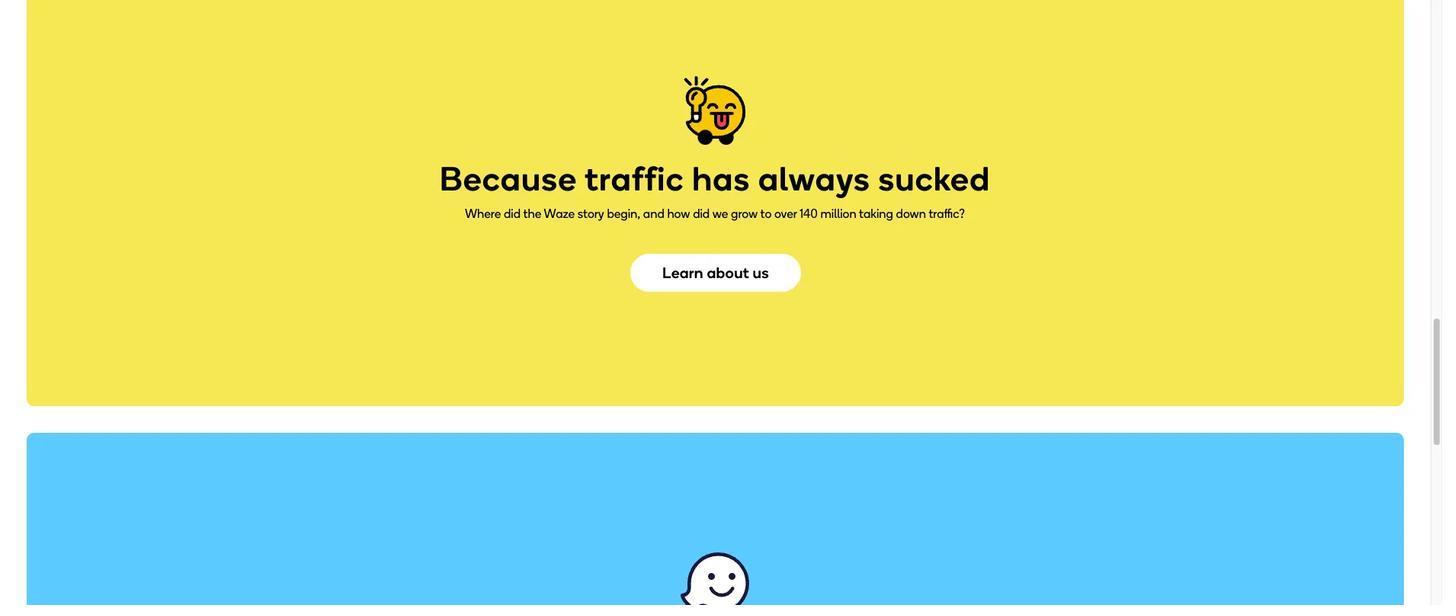 Task type: describe. For each thing, give the bounding box(es) containing it.
to
[[761, 207, 772, 221]]

1 did from the left
[[504, 207, 521, 221]]

traffic
[[585, 159, 685, 199]]

us
[[752, 264, 769, 282]]

learn about us
[[662, 264, 769, 282]]

traffic?
[[929, 207, 965, 221]]

has
[[693, 159, 751, 199]]

over
[[775, 207, 797, 221]]

learn
[[662, 264, 703, 282]]

sucked
[[879, 159, 991, 199]]

about
[[707, 264, 749, 282]]

million
[[821, 207, 857, 221]]



Task type: locate. For each thing, give the bounding box(es) containing it.
because traffic has always sucked where did the waze story begin, and how did we grow to over 140 million taking down traffic?
[[440, 159, 991, 221]]

did left the
[[504, 207, 521, 221]]

the
[[524, 207, 542, 221]]

140
[[800, 207, 818, 221]]

always
[[759, 159, 871, 199]]

waze
[[544, 207, 575, 221]]

down
[[896, 207, 927, 221]]

begin,
[[607, 207, 641, 221]]

grow
[[731, 207, 758, 221]]

story
[[578, 207, 605, 221]]

1 horizontal spatial did
[[693, 207, 710, 221]]

learn about us link
[[630, 254, 801, 292]]

taking
[[860, 207, 894, 221]]

did left we
[[693, 207, 710, 221]]

because
[[440, 159, 578, 199]]

0 horizontal spatial did
[[504, 207, 521, 221]]

did
[[504, 207, 521, 221], [693, 207, 710, 221]]

we
[[713, 207, 729, 221]]

and
[[644, 207, 665, 221]]

how
[[668, 207, 691, 221]]

2 did from the left
[[693, 207, 710, 221]]

where
[[465, 207, 501, 221]]



Task type: vqa. For each thing, say whether or not it's contained in the screenshot.
SUPPORT at the bottom
no



